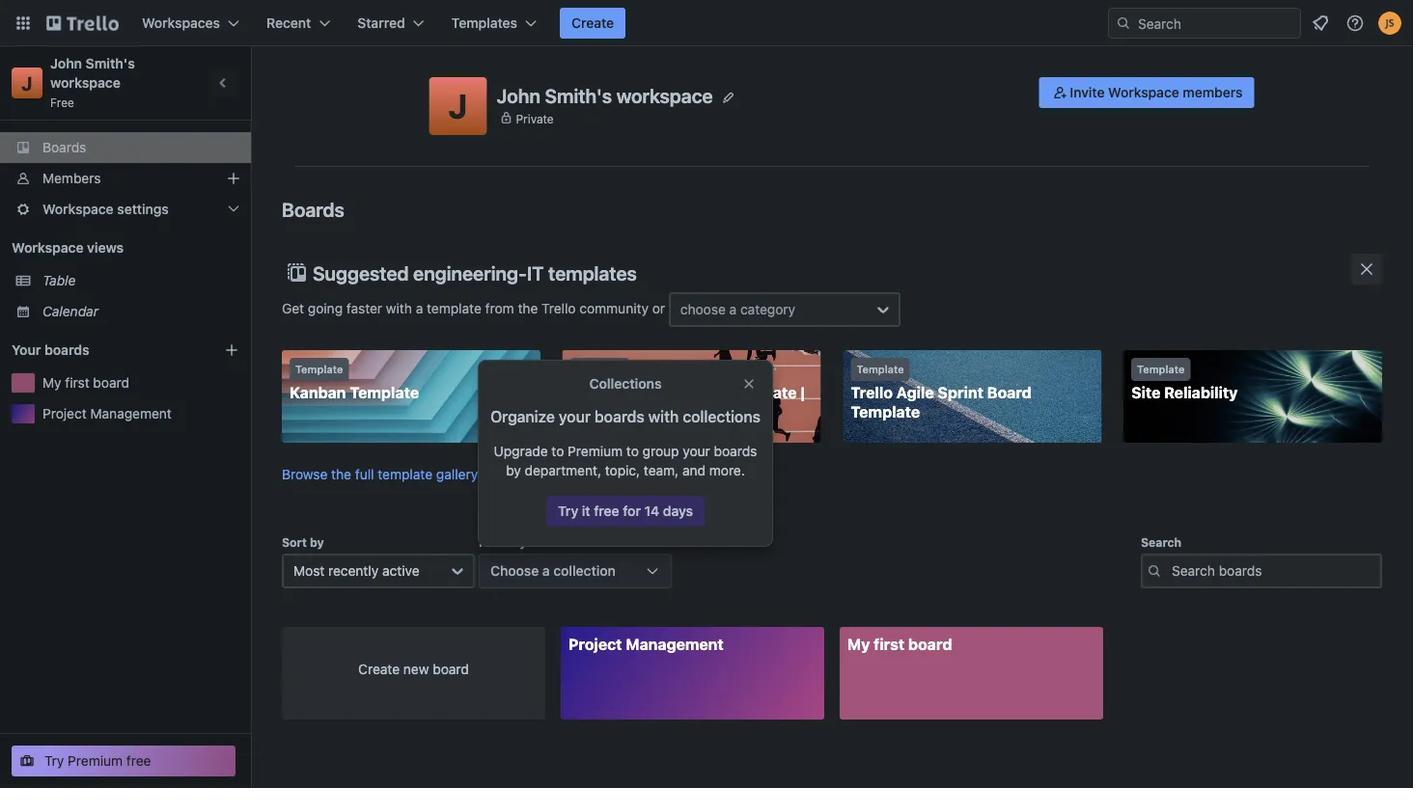 Task type: locate. For each thing, give the bounding box(es) containing it.
your
[[559, 408, 591, 426], [683, 444, 710, 460]]

1 vertical spatial create
[[358, 662, 400, 677]]

0 vertical spatial board
[[93, 375, 129, 391]]

1 vertical spatial board
[[908, 636, 952, 654]]

trello inside "template sprint retrospective template | trello"
[[570, 403, 612, 421]]

your boards with 2 items element
[[12, 339, 195, 362]]

add board image
[[224, 343, 239, 358]]

sprint right the agile
[[938, 384, 984, 402]]

1 horizontal spatial create
[[572, 15, 614, 31]]

Search text field
[[1141, 554, 1382, 589]]

1 sprint from the left
[[570, 384, 616, 402]]

john inside john smith's workspace free
[[50, 56, 82, 71]]

reliability
[[1164, 384, 1238, 402]]

0 horizontal spatial smith's
[[86, 56, 135, 71]]

0 horizontal spatial try
[[44, 753, 64, 769]]

recent button
[[255, 8, 342, 39]]

1 horizontal spatial john
[[497, 84, 541, 107]]

most
[[293, 563, 325, 579]]

the left full
[[331, 467, 351, 482]]

template down the agile
[[851, 403, 920, 421]]

create for create
[[572, 15, 614, 31]]

collections
[[589, 376, 662, 392]]

browse the full template gallery link
[[282, 467, 478, 482]]

with for collections
[[648, 408, 679, 426]]

0 horizontal spatial create
[[358, 662, 400, 677]]

0 vertical spatial smith's
[[86, 56, 135, 71]]

0 vertical spatial my first board link
[[42, 374, 239, 393]]

workspace right invite at the right top of page
[[1108, 84, 1179, 100]]

2 horizontal spatial a
[[729, 302, 737, 318]]

table
[[42, 273, 76, 289]]

0 horizontal spatial to
[[552, 444, 564, 460]]

suggested engineering-it templates
[[313, 262, 637, 284]]

1 horizontal spatial my first board link
[[840, 627, 1103, 720]]

0 horizontal spatial workspace
[[50, 75, 121, 91]]

a
[[416, 300, 423, 316], [729, 302, 737, 318], [542, 563, 550, 579]]

trello down collections
[[570, 403, 612, 421]]

Search field
[[1131, 9, 1300, 38]]

j left john smith's workspace free
[[22, 71, 33, 94]]

boards inside upgrade to premium to group your boards by department, topic, team, and more.
[[714, 444, 757, 460]]

2 sprint from the left
[[938, 384, 984, 402]]

invite workspace members
[[1070, 84, 1243, 100]]

by right the "filter"
[[512, 536, 526, 549]]

0 horizontal spatial my
[[42, 375, 61, 391]]

free
[[50, 96, 74, 109]]

0 horizontal spatial project
[[42, 406, 87, 422]]

0 horizontal spatial boards
[[44, 342, 89, 358]]

by down upgrade
[[506, 463, 521, 479]]

going
[[308, 300, 343, 316]]

project management down collection
[[569, 636, 724, 654]]

14
[[644, 503, 660, 519]]

john
[[50, 56, 82, 71], [497, 84, 541, 107]]

1 horizontal spatial project
[[569, 636, 622, 654]]

create inside button
[[572, 15, 614, 31]]

1 vertical spatial trello
[[851, 384, 893, 402]]

0 vertical spatial project management
[[42, 406, 172, 422]]

1 horizontal spatial my
[[848, 636, 870, 654]]

smith's down back to home "image"
[[86, 56, 135, 71]]

trello down it
[[542, 300, 576, 316]]

0 vertical spatial boards
[[44, 342, 89, 358]]

1 vertical spatial my first board
[[848, 636, 952, 654]]

0 horizontal spatial j
[[22, 71, 33, 94]]

john up private
[[497, 84, 541, 107]]

table link
[[42, 271, 239, 291]]

sprint up organize your boards with collections
[[570, 384, 616, 402]]

1 horizontal spatial smith's
[[545, 84, 612, 107]]

try
[[558, 503, 578, 519], [44, 753, 64, 769]]

to up the department,
[[552, 444, 564, 460]]

0 horizontal spatial management
[[90, 406, 172, 422]]

boards up more.
[[714, 444, 757, 460]]

0 vertical spatial john
[[50, 56, 82, 71]]

template down engineering-
[[427, 300, 482, 316]]

create button
[[560, 8, 626, 39]]

search image
[[1116, 15, 1131, 31]]

template up site
[[1137, 363, 1185, 376]]

1 horizontal spatial a
[[542, 563, 550, 579]]

0 vertical spatial boards
[[42, 139, 86, 155]]

workspace inside button
[[1108, 84, 1179, 100]]

j
[[22, 71, 33, 94], [448, 86, 468, 126]]

project
[[42, 406, 87, 422], [569, 636, 622, 654]]

choose
[[490, 563, 539, 579]]

workspace for john smith's workspace free
[[50, 75, 121, 91]]

workspace inside john smith's workspace free
[[50, 75, 121, 91]]

0 horizontal spatial premium
[[68, 753, 123, 769]]

free inside button
[[126, 753, 151, 769]]

j inside 'button'
[[448, 86, 468, 126]]

0 horizontal spatial board
[[93, 375, 129, 391]]

smith's inside john smith's workspace free
[[86, 56, 135, 71]]

boards down calendar
[[44, 342, 89, 358]]

workspace settings
[[42, 201, 169, 217]]

try inside button
[[44, 753, 64, 769]]

board
[[93, 375, 129, 391], [908, 636, 952, 654], [433, 662, 469, 677]]

1 vertical spatial boards
[[282, 198, 344, 221]]

upgrade to premium to group your boards by department, topic, team, and more.
[[494, 444, 757, 479]]

boards
[[42, 139, 86, 155], [282, 198, 344, 221]]

2 vertical spatial boards
[[714, 444, 757, 460]]

browse
[[282, 467, 328, 482]]

create
[[572, 15, 614, 31], [358, 662, 400, 677]]

premium inside the try premium free button
[[68, 753, 123, 769]]

your inside upgrade to premium to group your boards by department, topic, team, and more.
[[683, 444, 710, 460]]

smith's
[[86, 56, 135, 71], [545, 84, 612, 107]]

0 vertical spatial first
[[65, 375, 89, 391]]

1 horizontal spatial workspace
[[617, 84, 713, 107]]

free
[[594, 503, 619, 519], [126, 753, 151, 769]]

template up the kanban at the left of page
[[295, 363, 343, 376]]

workspace navigation collapse icon image
[[210, 70, 237, 97]]

john up free
[[50, 56, 82, 71]]

gallery
[[436, 467, 478, 482]]

for
[[623, 503, 641, 519]]

workspace down primary element
[[617, 84, 713, 107]]

smith's up private
[[545, 84, 612, 107]]

2 vertical spatial trello
[[570, 403, 612, 421]]

free for it
[[594, 503, 619, 519]]

trello
[[542, 300, 576, 316], [851, 384, 893, 402], [570, 403, 612, 421]]

2 horizontal spatial board
[[908, 636, 952, 654]]

1 vertical spatial john
[[497, 84, 541, 107]]

create for create new board
[[358, 662, 400, 677]]

with for a
[[386, 300, 412, 316]]

create up john smith's workspace
[[572, 15, 614, 31]]

j left private
[[448, 86, 468, 126]]

1 horizontal spatial sprint
[[938, 384, 984, 402]]

more.
[[709, 463, 745, 479]]

boards up members
[[42, 139, 86, 155]]

trello left the agile
[[851, 384, 893, 402]]

workspace
[[50, 75, 121, 91], [617, 84, 713, 107]]

john smith's workspace link
[[50, 56, 139, 91]]

smith's for john smith's workspace free
[[86, 56, 135, 71]]

1 horizontal spatial project management
[[569, 636, 724, 654]]

members
[[1183, 84, 1243, 100]]

1 vertical spatial project management link
[[561, 627, 824, 720]]

1 vertical spatial management
[[626, 636, 724, 654]]

1 horizontal spatial board
[[433, 662, 469, 677]]

project down collection
[[569, 636, 622, 654]]

template inside template site reliability
[[1137, 363, 1185, 376]]

sort by
[[282, 536, 324, 549]]

0 horizontal spatial a
[[416, 300, 423, 316]]

project down your boards
[[42, 406, 87, 422]]

1 vertical spatial try
[[44, 753, 64, 769]]

1 horizontal spatial premium
[[568, 444, 623, 460]]

0 horizontal spatial boards
[[42, 139, 86, 155]]

settings
[[117, 201, 169, 217]]

j link
[[12, 68, 42, 98]]

kanban
[[290, 384, 346, 402]]

by inside upgrade to premium to group your boards by department, topic, team, and more.
[[506, 463, 521, 479]]

1 horizontal spatial boards
[[282, 198, 344, 221]]

1 horizontal spatial your
[[683, 444, 710, 460]]

try for try it free for 14 days
[[558, 503, 578, 519]]

the
[[518, 300, 538, 316], [331, 467, 351, 482]]

to
[[552, 444, 564, 460], [626, 444, 639, 460]]

collections
[[683, 408, 761, 426]]

days
[[663, 503, 693, 519]]

1 vertical spatial workspace
[[42, 201, 114, 217]]

0 horizontal spatial john
[[50, 56, 82, 71]]

calendar
[[42, 304, 98, 320]]

1 vertical spatial my first board link
[[840, 627, 1103, 720]]

0 vertical spatial with
[[386, 300, 412, 316]]

a inside button
[[542, 563, 550, 579]]

0 vertical spatial workspace
[[1108, 84, 1179, 100]]

2 vertical spatial board
[[433, 662, 469, 677]]

template kanban template
[[290, 363, 419, 402]]

sprint
[[570, 384, 616, 402], [938, 384, 984, 402]]

1 horizontal spatial boards
[[595, 408, 645, 426]]

retrospective
[[620, 384, 724, 402]]

0 horizontal spatial my first board link
[[42, 374, 239, 393]]

template left |
[[728, 384, 797, 402]]

1 horizontal spatial management
[[626, 636, 724, 654]]

close popover image
[[741, 376, 757, 392]]

0 horizontal spatial the
[[331, 467, 351, 482]]

most recently active
[[293, 563, 420, 579]]

smith's for john smith's workspace
[[545, 84, 612, 107]]

2 horizontal spatial boards
[[714, 444, 757, 460]]

1 horizontal spatial first
[[874, 636, 905, 654]]

templates button
[[440, 8, 548, 39]]

workspace inside dropdown button
[[42, 201, 114, 217]]

premium
[[568, 444, 623, 460], [68, 753, 123, 769]]

choose a collection
[[490, 563, 616, 579]]

workspace down members
[[42, 201, 114, 217]]

your right organize
[[559, 408, 591, 426]]

1 vertical spatial premium
[[68, 753, 123, 769]]

project management down your boards with 2 items element
[[42, 406, 172, 422]]

category
[[740, 302, 796, 318]]

1 vertical spatial free
[[126, 753, 151, 769]]

to up topic,
[[626, 444, 639, 460]]

workspace
[[1108, 84, 1179, 100], [42, 201, 114, 217], [12, 240, 84, 256]]

your boards
[[12, 342, 89, 358]]

free inside button
[[594, 503, 619, 519]]

1 vertical spatial smith's
[[545, 84, 612, 107]]

boards down collections
[[595, 408, 645, 426]]

template right full
[[378, 467, 433, 482]]

try inside button
[[558, 503, 578, 519]]

invite workspace members button
[[1039, 77, 1255, 108]]

1 vertical spatial project management
[[569, 636, 724, 654]]

workspace up table
[[12, 240, 84, 256]]

2 vertical spatial workspace
[[12, 240, 84, 256]]

0 horizontal spatial with
[[386, 300, 412, 316]]

boards up suggested
[[282, 198, 344, 221]]

0 horizontal spatial sprint
[[570, 384, 616, 402]]

1 vertical spatial with
[[648, 408, 679, 426]]

2 to from the left
[[626, 444, 639, 460]]

workspaces button
[[130, 8, 251, 39]]

back to home image
[[46, 8, 119, 39]]

1 horizontal spatial j
[[448, 86, 468, 126]]

1 horizontal spatial free
[[594, 503, 619, 519]]

0 vertical spatial create
[[572, 15, 614, 31]]

john smith's workspace free
[[50, 56, 139, 109]]

0 vertical spatial your
[[559, 408, 591, 426]]

by right sort
[[310, 536, 324, 549]]

1 vertical spatial boards
[[595, 408, 645, 426]]

0 vertical spatial try
[[558, 503, 578, 519]]

0 horizontal spatial project management
[[42, 406, 172, 422]]

get
[[282, 300, 304, 316]]

0 vertical spatial premium
[[568, 444, 623, 460]]

workspace up free
[[50, 75, 121, 91]]

0 vertical spatial my first board
[[42, 375, 129, 391]]

management
[[90, 406, 172, 422], [626, 636, 724, 654]]

0 vertical spatial free
[[594, 503, 619, 519]]

with right faster
[[386, 300, 412, 316]]

recently
[[328, 563, 379, 579]]

your up and
[[683, 444, 710, 460]]

0 horizontal spatial free
[[126, 753, 151, 769]]

1 vertical spatial project
[[569, 636, 622, 654]]

john for john smith's workspace free
[[50, 56, 82, 71]]

the right from
[[518, 300, 538, 316]]

0 horizontal spatial first
[[65, 375, 89, 391]]

sprint inside template trello agile sprint board template
[[938, 384, 984, 402]]

with down retrospective
[[648, 408, 679, 426]]

1 vertical spatial first
[[874, 636, 905, 654]]

template
[[427, 300, 482, 316], [378, 467, 433, 482]]

1 horizontal spatial to
[[626, 444, 639, 460]]

boards
[[44, 342, 89, 358], [595, 408, 645, 426], [714, 444, 757, 460]]

my
[[42, 375, 61, 391], [848, 636, 870, 654]]

1 horizontal spatial with
[[648, 408, 679, 426]]

it
[[582, 503, 590, 519]]

1 vertical spatial your
[[683, 444, 710, 460]]

create left new
[[358, 662, 400, 677]]

1 horizontal spatial try
[[558, 503, 578, 519]]



Task type: vqa. For each thing, say whether or not it's contained in the screenshot.
top my first board link
yes



Task type: describe. For each thing, give the bounding box(es) containing it.
free for premium
[[126, 753, 151, 769]]

by for filter by
[[512, 536, 526, 549]]

invite
[[1070, 84, 1105, 100]]

members
[[42, 170, 101, 186]]

group
[[643, 444, 679, 460]]

0 vertical spatial project
[[42, 406, 87, 422]]

trello inside template trello agile sprint board template
[[851, 384, 893, 402]]

template site reliability
[[1132, 363, 1238, 402]]

templates
[[452, 15, 517, 31]]

workspace views
[[12, 240, 124, 256]]

search
[[1141, 536, 1182, 549]]

create new board
[[358, 662, 469, 677]]

or
[[652, 300, 665, 316]]

choose a category
[[680, 302, 796, 318]]

it
[[527, 262, 544, 284]]

by for sort by
[[310, 536, 324, 549]]

views
[[87, 240, 124, 256]]

organize your boards with collections
[[490, 408, 761, 426]]

choose
[[680, 302, 726, 318]]

template up the agile
[[857, 363, 904, 376]]

collection
[[553, 563, 616, 579]]

members link
[[0, 163, 251, 194]]

0 horizontal spatial your
[[559, 408, 591, 426]]

sort
[[282, 536, 307, 549]]

1 horizontal spatial my first board
[[848, 636, 952, 654]]

a for choose a collection
[[542, 563, 550, 579]]

1 vertical spatial my
[[848, 636, 870, 654]]

template up organize your boards with collections
[[576, 363, 624, 376]]

full
[[355, 467, 374, 482]]

filter by
[[479, 536, 526, 549]]

community
[[580, 300, 649, 316]]

templates
[[548, 262, 637, 284]]

primary element
[[0, 0, 1413, 46]]

workspaces
[[142, 15, 220, 31]]

department,
[[525, 463, 601, 479]]

workspace for settings
[[42, 201, 114, 217]]

workspace for john smith's workspace
[[617, 84, 713, 107]]

suggested
[[313, 262, 409, 284]]

j for j link
[[22, 71, 33, 94]]

try premium free button
[[12, 746, 236, 777]]

calendar link
[[42, 302, 239, 321]]

0 horizontal spatial project management link
[[42, 404, 239, 424]]

premium inside upgrade to premium to group your boards by department, topic, team, and more.
[[568, 444, 623, 460]]

0 vertical spatial template
[[427, 300, 482, 316]]

recent
[[266, 15, 311, 31]]

john smith's workspace
[[497, 84, 713, 107]]

active
[[382, 563, 420, 579]]

john smith (johnsmith38824343) image
[[1379, 12, 1402, 35]]

site
[[1132, 384, 1161, 402]]

faster
[[346, 300, 382, 316]]

from
[[485, 300, 514, 316]]

organize
[[490, 408, 555, 426]]

topic,
[[605, 463, 640, 479]]

1 vertical spatial the
[[331, 467, 351, 482]]

|
[[801, 384, 805, 402]]

open information menu image
[[1346, 14, 1365, 33]]

filter
[[479, 536, 509, 549]]

0 vertical spatial management
[[90, 406, 172, 422]]

j button
[[429, 77, 487, 135]]

0 notifications image
[[1309, 12, 1332, 35]]

try it free for 14 days button
[[546, 496, 705, 527]]

engineering-
[[413, 262, 527, 284]]

try it free for 14 days
[[558, 503, 693, 519]]

sprint inside "template sprint retrospective template | trello"
[[570, 384, 616, 402]]

boards link
[[0, 132, 251, 163]]

0 vertical spatial my
[[42, 375, 61, 391]]

browse the full template gallery
[[282, 467, 478, 482]]

choose a collection button
[[479, 554, 672, 589]]

your
[[12, 342, 41, 358]]

try premium free
[[44, 753, 151, 769]]

upgrade
[[494, 444, 548, 460]]

team,
[[644, 463, 679, 479]]

sm image
[[1051, 83, 1070, 102]]

board
[[987, 384, 1032, 402]]

boards inside boards link
[[42, 139, 86, 155]]

1 to from the left
[[552, 444, 564, 460]]

1 vertical spatial template
[[378, 467, 433, 482]]

john for john smith's workspace
[[497, 84, 541, 107]]

template trello agile sprint board template
[[851, 363, 1032, 421]]

private
[[516, 112, 554, 125]]

agile
[[897, 384, 934, 402]]

1 horizontal spatial the
[[518, 300, 538, 316]]

1 horizontal spatial project management link
[[561, 627, 824, 720]]

workspace settings button
[[0, 194, 251, 225]]

try for try premium free
[[44, 753, 64, 769]]

template right the kanban at the left of page
[[350, 384, 419, 402]]

starred
[[357, 15, 405, 31]]

new
[[403, 662, 429, 677]]

get going faster with a template from the trello community or
[[282, 300, 669, 316]]

j for j 'button'
[[448, 86, 468, 126]]

0 vertical spatial trello
[[542, 300, 576, 316]]

0 horizontal spatial my first board
[[42, 375, 129, 391]]

and
[[682, 463, 706, 479]]

template sprint retrospective template | trello
[[570, 363, 805, 421]]

workspace for views
[[12, 240, 84, 256]]

a for choose a category
[[729, 302, 737, 318]]

starred button
[[346, 8, 436, 39]]



